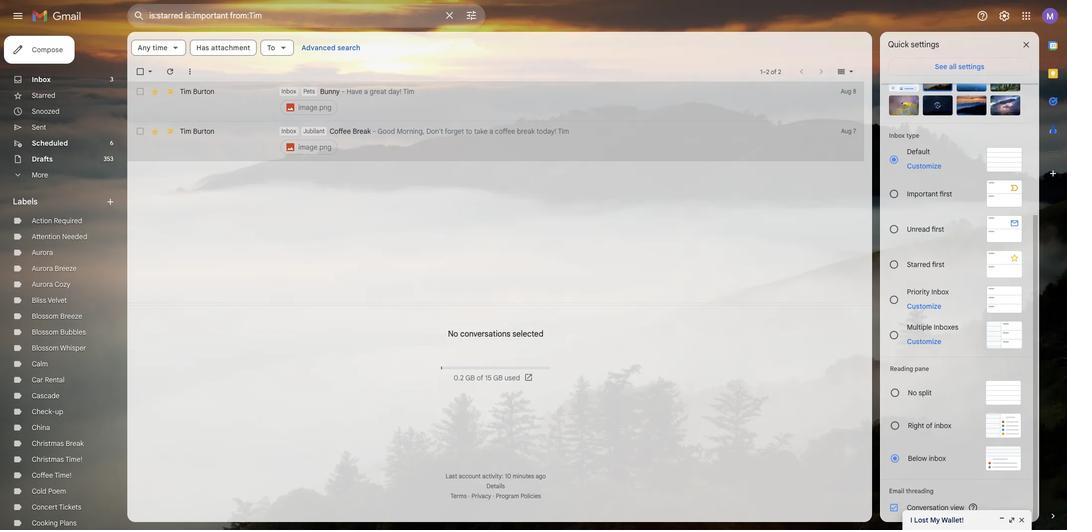 Task type: locate. For each thing, give the bounding box(es) containing it.
toggle split pane mode image
[[837, 67, 847, 77]]

take
[[474, 127, 488, 136]]

first up priority inbox
[[933, 260, 945, 269]]

attention needed
[[32, 232, 87, 241]]

1 row from the top
[[127, 82, 865, 121]]

inbox right priority
[[932, 287, 949, 296]]

coffee break - good morning, don't forget to take a coffee break today! tim
[[330, 127, 569, 136]]

0 vertical spatial of
[[771, 68, 777, 75]]

unread
[[907, 225, 931, 234]]

quick settings
[[889, 40, 940, 50]]

pets
[[303, 88, 315, 95]]

conversations
[[460, 330, 511, 339]]

customize for multiple inboxes
[[907, 337, 942, 346]]

of
[[771, 68, 777, 75], [477, 374, 484, 383], [926, 421, 933, 430]]

tab list
[[1040, 32, 1068, 495]]

1 vertical spatial customize button
[[902, 300, 948, 312]]

blossom up the calm link
[[32, 344, 59, 353]]

customize button down default
[[902, 160, 948, 172]]

0 horizontal spatial coffee
[[32, 471, 53, 480]]

break
[[353, 127, 371, 136], [66, 439, 84, 448]]

to
[[267, 43, 275, 52]]

1 horizontal spatial coffee
[[330, 127, 351, 136]]

no left conversations
[[448, 330, 458, 339]]

blossom bubbles
[[32, 328, 86, 337]]

1 vertical spatial no
[[908, 389, 917, 398]]

1 vertical spatial starred
[[907, 260, 931, 269]]

1 image.png from the top
[[299, 103, 332, 112]]

pane
[[915, 365, 930, 373]]

0 horizontal spatial -
[[342, 87, 345, 96]]

1 horizontal spatial of
[[771, 68, 777, 75]]

blossom breeze link
[[32, 312, 82, 321]]

2 vertical spatial customize button
[[902, 336, 948, 348]]

settings image
[[999, 10, 1011, 22]]

settings
[[911, 40, 940, 50], [959, 62, 985, 71]]

blossom bubbles link
[[32, 328, 86, 337]]

inbox right below
[[929, 454, 947, 463]]

1 vertical spatial blossom
[[32, 328, 59, 337]]

a
[[364, 87, 368, 96], [490, 127, 494, 136]]

1 aug from the top
[[841, 88, 852, 95]]

1 horizontal spatial a
[[490, 127, 494, 136]]

gb right 15
[[494, 374, 503, 383]]

inbox type
[[890, 132, 920, 139]]

1 horizontal spatial starred
[[907, 260, 931, 269]]

0 horizontal spatial no
[[448, 330, 458, 339]]

1 horizontal spatial 2
[[778, 68, 782, 75]]

first for starred first
[[933, 260, 945, 269]]

coffee for coffee break - good morning, don't forget to take a coffee break today! tim
[[330, 127, 351, 136]]

1 vertical spatial coffee
[[32, 471, 53, 480]]

drafts link
[[32, 155, 53, 164]]

christmas down china
[[32, 439, 64, 448]]

2 aurora from the top
[[32, 264, 53, 273]]

cozy
[[55, 280, 70, 289]]

aug left 7
[[842, 127, 852, 135]]

0 vertical spatial coffee
[[330, 127, 351, 136]]

unread first
[[907, 225, 945, 234]]

1 vertical spatial burton
[[193, 127, 215, 136]]

0 vertical spatial christmas
[[32, 439, 64, 448]]

0.2
[[454, 374, 464, 383]]

time! down christmas break link
[[65, 455, 82, 464]]

search
[[338, 43, 361, 52]]

2 aug from the top
[[842, 127, 852, 135]]

split
[[919, 389, 932, 398]]

inbox left type
[[890, 132, 905, 139]]

i lost my wallet!
[[911, 516, 964, 525]]

2 horizontal spatial of
[[926, 421, 933, 430]]

aurora
[[32, 248, 53, 257], [32, 264, 53, 273], [32, 280, 53, 289]]

2 christmas from the top
[[32, 455, 64, 464]]

0 vertical spatial image.png
[[299, 103, 332, 112]]

3 blossom from the top
[[32, 344, 59, 353]]

main menu image
[[12, 10, 24, 22]]

0 horizontal spatial settings
[[911, 40, 940, 50]]

0 vertical spatial aug
[[841, 88, 852, 95]]

8
[[853, 88, 857, 95]]

-
[[342, 87, 345, 96], [373, 127, 376, 136]]

starred first
[[907, 260, 945, 269]]

labels heading
[[13, 197, 105, 207]]

1 horizontal spatial -
[[373, 127, 376, 136]]

christmas for christmas time!
[[32, 455, 64, 464]]

1 horizontal spatial settings
[[959, 62, 985, 71]]

no split
[[908, 389, 932, 398]]

starred
[[32, 91, 55, 100], [907, 260, 931, 269]]

0 horizontal spatial 2
[[767, 68, 770, 75]]

reading pane
[[891, 365, 930, 373]]

inbox inside labels navigation
[[32, 75, 51, 84]]

1 vertical spatial customize
[[907, 302, 942, 311]]

0 vertical spatial settings
[[911, 40, 940, 50]]

burton for coffee break - good morning, don't forget to take a coffee break today! tim
[[193, 127, 215, 136]]

attention needed link
[[32, 232, 87, 241]]

scheduled
[[32, 139, 68, 148]]

a right take
[[490, 127, 494, 136]]

customize button for default
[[902, 160, 948, 172]]

1 vertical spatial aug
[[842, 127, 852, 135]]

aurora up bliss
[[32, 280, 53, 289]]

1 horizontal spatial no
[[908, 389, 917, 398]]

break for christmas
[[66, 439, 84, 448]]

inbox left pets
[[282, 88, 296, 95]]

3 customize button from the top
[[902, 336, 948, 348]]

customize button for multiple inboxes
[[902, 336, 948, 348]]

break inside labels navigation
[[66, 439, 84, 448]]

2 tim burton from the top
[[180, 127, 215, 136]]

priority
[[907, 287, 930, 296]]

cell for aug 7
[[280, 126, 815, 156]]

inbox
[[935, 421, 952, 430], [929, 454, 947, 463]]

blossom down the blossom breeze
[[32, 328, 59, 337]]

cell containing coffee break
[[280, 126, 815, 156]]

1 customize button from the top
[[902, 160, 948, 172]]

time! up poem
[[55, 471, 72, 480]]

first right unread
[[932, 225, 945, 234]]

wallet!
[[942, 516, 964, 525]]

1 cell from the top
[[280, 87, 815, 116]]

0 vertical spatial burton
[[193, 87, 215, 96]]

starred up priority
[[907, 260, 931, 269]]

customize button down multiple
[[902, 336, 948, 348]]

customize down default
[[907, 162, 942, 171]]

inbox right "right" at the right of page
[[935, 421, 952, 430]]

2 cell from the top
[[280, 126, 815, 156]]

breeze up cozy at the left bottom of the page
[[55, 264, 77, 273]]

tim burton for bunny - have a great day! tim
[[180, 87, 215, 96]]

coffee right jubilant
[[330, 127, 351, 136]]

last account activity: 10 minutes ago details terms · privacy · program policies
[[446, 473, 546, 500]]

2 row from the top
[[127, 121, 865, 161]]

aug 8
[[841, 88, 857, 95]]

snoozed link
[[32, 107, 60, 116]]

aurora down aurora link
[[32, 264, 53, 273]]

1
[[761, 68, 763, 75]]

·
[[469, 493, 470, 500], [493, 493, 495, 500]]

view
[[951, 503, 965, 512]]

aurora breeze link
[[32, 264, 77, 273]]

breeze up bubbles
[[60, 312, 82, 321]]

see
[[935, 62, 948, 71]]

concert
[[32, 503, 57, 512]]

2 vertical spatial customize
[[907, 337, 942, 346]]

to button
[[261, 40, 294, 56]]

starred inside labels navigation
[[32, 91, 55, 100]]

tim burton for coffee break - good morning, don't forget to take a coffee break today! tim
[[180, 127, 215, 136]]

aurora breeze
[[32, 264, 77, 273]]

0 horizontal spatial of
[[477, 374, 484, 383]]

customize button for priority inbox
[[902, 300, 948, 312]]

inbox type element
[[890, 132, 1023, 139]]

· down details
[[493, 493, 495, 500]]

calm link
[[32, 360, 48, 369]]

of left 15
[[477, 374, 484, 383]]

action
[[32, 216, 52, 225]]

1 – 2 of 2
[[761, 68, 782, 75]]

None search field
[[127, 4, 486, 28]]

starred link
[[32, 91, 55, 100]]

0 vertical spatial starred
[[32, 91, 55, 100]]

coffee up cold
[[32, 471, 53, 480]]

breeze for aurora breeze
[[55, 264, 77, 273]]

customize button down priority inbox
[[902, 300, 948, 312]]

1 blossom from the top
[[32, 312, 59, 321]]

2 vertical spatial first
[[933, 260, 945, 269]]

1 vertical spatial of
[[477, 374, 484, 383]]

3 aurora from the top
[[32, 280, 53, 289]]

0.2 gb of 15 gb used
[[454, 374, 520, 383]]

customize button
[[902, 160, 948, 172], [902, 300, 948, 312], [902, 336, 948, 348]]

0 vertical spatial no
[[448, 330, 458, 339]]

christmas up coffee time! link
[[32, 455, 64, 464]]

6
[[110, 139, 113, 147]]

0 vertical spatial breeze
[[55, 264, 77, 273]]

1 vertical spatial break
[[66, 439, 84, 448]]

break up christmas time!
[[66, 439, 84, 448]]

time!
[[65, 455, 82, 464], [55, 471, 72, 480]]

aug left 8
[[841, 88, 852, 95]]

quick
[[889, 40, 909, 50]]

cell containing bunny
[[280, 87, 815, 116]]

1 customize from the top
[[907, 162, 942, 171]]

velvet
[[48, 296, 67, 305]]

of right –
[[771, 68, 777, 75]]

1 vertical spatial breeze
[[60, 312, 82, 321]]

policies
[[521, 493, 541, 500]]

jubilant
[[303, 127, 325, 135]]

breeze
[[55, 264, 77, 273], [60, 312, 82, 321]]

starred up snoozed
[[32, 91, 55, 100]]

tim burton
[[180, 87, 215, 96], [180, 127, 215, 136]]

settings right quick
[[911, 40, 940, 50]]

0 vertical spatial a
[[364, 87, 368, 96]]

1 vertical spatial settings
[[959, 62, 985, 71]]

2 blossom from the top
[[32, 328, 59, 337]]

coffee inside labels navigation
[[32, 471, 53, 480]]

time! for christmas time!
[[65, 455, 82, 464]]

- left have
[[342, 87, 345, 96]]

3 customize from the top
[[907, 337, 942, 346]]

· right terms link at the left of page
[[469, 493, 470, 500]]

row
[[127, 82, 865, 121], [127, 121, 865, 161]]

break inside cell
[[353, 127, 371, 136]]

sent link
[[32, 123, 46, 132]]

image.png down pets
[[299, 103, 332, 112]]

cell
[[280, 87, 815, 116], [280, 126, 815, 156]]

account
[[459, 473, 481, 480]]

0 vertical spatial cell
[[280, 87, 815, 116]]

1 vertical spatial christmas
[[32, 455, 64, 464]]

no for no split
[[908, 389, 917, 398]]

aug for have a great day! tim
[[841, 88, 852, 95]]

a right have
[[364, 87, 368, 96]]

0 horizontal spatial break
[[66, 439, 84, 448]]

1 vertical spatial first
[[932, 225, 945, 234]]

1 horizontal spatial ·
[[493, 493, 495, 500]]

1 aurora from the top
[[32, 248, 53, 257]]

1 christmas from the top
[[32, 439, 64, 448]]

aurora down attention
[[32, 248, 53, 257]]

today!
[[537, 127, 557, 136]]

aug
[[841, 88, 852, 95], [842, 127, 852, 135]]

advanced search
[[302, 43, 361, 52]]

image.png down jubilant
[[299, 143, 332, 152]]

2 vertical spatial blossom
[[32, 344, 59, 353]]

0 vertical spatial first
[[940, 189, 953, 198]]

christmas for christmas break
[[32, 439, 64, 448]]

starred for starred first
[[907, 260, 931, 269]]

2 image.png from the top
[[299, 143, 332, 152]]

0 horizontal spatial gb
[[466, 374, 475, 383]]

1 burton from the top
[[193, 87, 215, 96]]

0 vertical spatial customize
[[907, 162, 942, 171]]

good
[[378, 127, 395, 136]]

aug for good morning, don't forget to take a coffee break today! tim
[[842, 127, 852, 135]]

1 2 from the left
[[767, 68, 770, 75]]

activity:
[[483, 473, 504, 480]]

break left good
[[353, 127, 371, 136]]

first right important
[[940, 189, 953, 198]]

of right "right" at the right of page
[[926, 421, 933, 430]]

0 vertical spatial break
[[353, 127, 371, 136]]

ago
[[536, 473, 546, 480]]

1 vertical spatial time!
[[55, 471, 72, 480]]

0 vertical spatial blossom
[[32, 312, 59, 321]]

2 gb from the left
[[494, 374, 503, 383]]

have
[[347, 87, 363, 96]]

0 vertical spatial customize button
[[902, 160, 948, 172]]

2 right 1
[[767, 68, 770, 75]]

settings right all
[[959, 62, 985, 71]]

1 vertical spatial tim burton
[[180, 127, 215, 136]]

0 vertical spatial tim burton
[[180, 87, 215, 96]]

2 customize button from the top
[[902, 300, 948, 312]]

1 vertical spatial cell
[[280, 126, 815, 156]]

customize down multiple
[[907, 337, 942, 346]]

1 horizontal spatial gb
[[494, 374, 503, 383]]

2 vertical spatial aurora
[[32, 280, 53, 289]]

0 vertical spatial aurora
[[32, 248, 53, 257]]

below inbox
[[908, 454, 947, 463]]

0 vertical spatial -
[[342, 87, 345, 96]]

1 tim burton from the top
[[180, 87, 215, 96]]

follow link to manage storage image
[[524, 373, 534, 383]]

first for unread first
[[932, 225, 945, 234]]

more
[[32, 171, 48, 180]]

customize for default
[[907, 162, 942, 171]]

customize down priority inbox
[[907, 302, 942, 311]]

0 vertical spatial time!
[[65, 455, 82, 464]]

2 vertical spatial of
[[926, 421, 933, 430]]

- left good
[[373, 127, 376, 136]]

None checkbox
[[135, 67, 145, 77]]

coffee inside no conversations selected 'main content'
[[330, 127, 351, 136]]

lost
[[915, 516, 929, 525]]

scheduled link
[[32, 139, 68, 148]]

christmas break
[[32, 439, 84, 448]]

christmas
[[32, 439, 64, 448], [32, 455, 64, 464]]

1 vertical spatial image.png
[[299, 143, 332, 152]]

blossom down bliss velvet link
[[32, 312, 59, 321]]

2 right –
[[778, 68, 782, 75]]

2 2 from the left
[[778, 68, 782, 75]]

None checkbox
[[135, 87, 145, 97], [135, 126, 145, 136], [135, 87, 145, 97], [135, 126, 145, 136]]

gb right 0.2
[[466, 374, 475, 383]]

no inside 'main content'
[[448, 330, 458, 339]]

used
[[505, 374, 520, 383]]

1 · from the left
[[469, 493, 470, 500]]

1 vertical spatial a
[[490, 127, 494, 136]]

blossom for blossom breeze
[[32, 312, 59, 321]]

any time
[[138, 43, 168, 52]]

0 horizontal spatial ·
[[469, 493, 470, 500]]

default
[[907, 147, 930, 156]]

priority inbox
[[907, 287, 949, 296]]

inbox up the starred link
[[32, 75, 51, 84]]

2 customize from the top
[[907, 302, 942, 311]]

selected
[[513, 330, 544, 339]]

all
[[950, 62, 957, 71]]

image.png for coffee break - good morning, don't forget to take a coffee break today! tim
[[299, 143, 332, 152]]

bliss
[[32, 296, 46, 305]]

1 horizontal spatial break
[[353, 127, 371, 136]]

more image
[[185, 67, 195, 77]]

2 burton from the top
[[193, 127, 215, 136]]

1 vertical spatial aurora
[[32, 264, 53, 273]]

no left split on the right bottom of page
[[908, 389, 917, 398]]

poem
[[48, 487, 66, 496]]

0 horizontal spatial starred
[[32, 91, 55, 100]]



Task type: vqa. For each thing, say whether or not it's contained in the screenshot.
Archive" related to Hide
no



Task type: describe. For each thing, give the bounding box(es) containing it.
search mail image
[[130, 7, 148, 25]]

support image
[[977, 10, 989, 22]]

up
[[55, 407, 63, 416]]

gmail image
[[32, 6, 86, 26]]

cold
[[32, 487, 46, 496]]

Search mail text field
[[149, 11, 438, 21]]

bliss velvet
[[32, 296, 67, 305]]

cascade link
[[32, 392, 60, 401]]

cooking plans link
[[32, 519, 77, 528]]

breeze for blossom breeze
[[60, 312, 82, 321]]

close image
[[1018, 516, 1026, 524]]

0 horizontal spatial a
[[364, 87, 368, 96]]

reading pane element
[[891, 365, 1022, 373]]

aurora link
[[32, 248, 53, 257]]

break
[[517, 127, 535, 136]]

minutes
[[513, 473, 534, 480]]

privacy
[[472, 493, 492, 500]]

break for coffee
[[353, 127, 371, 136]]

2 · from the left
[[493, 493, 495, 500]]

inbox left jubilant
[[282, 127, 296, 135]]

bubbles
[[60, 328, 86, 337]]

action required link
[[32, 216, 82, 225]]

any
[[138, 43, 151, 52]]

multiple
[[907, 323, 933, 332]]

1 vertical spatial -
[[373, 127, 376, 136]]

china
[[32, 423, 50, 432]]

labels navigation
[[0, 32, 127, 530]]

morning,
[[397, 127, 425, 136]]

starred for the starred link
[[32, 91, 55, 100]]

important first
[[907, 189, 953, 198]]

settings inside the see all settings button
[[959, 62, 985, 71]]

blossom for blossom bubbles
[[32, 328, 59, 337]]

0 vertical spatial inbox
[[935, 421, 952, 430]]

right of inbox
[[908, 421, 952, 430]]

don't
[[427, 127, 443, 136]]

blossom for blossom whisper
[[32, 344, 59, 353]]

car rental link
[[32, 376, 65, 385]]

image.png for bunny - have a great day! tim
[[299, 103, 332, 112]]

important
[[907, 189, 939, 198]]

reading
[[891, 365, 914, 373]]

quick settings element
[[889, 40, 940, 58]]

christmas break link
[[32, 439, 84, 448]]

christmas time! link
[[32, 455, 82, 464]]

coffee time!
[[32, 471, 72, 480]]

time! for coffee time!
[[55, 471, 72, 480]]

sent
[[32, 123, 46, 132]]

no conversations selected main content
[[127, 32, 873, 522]]

1 gb from the left
[[466, 374, 475, 383]]

see all settings
[[935, 62, 985, 71]]

first for important first
[[940, 189, 953, 198]]

aurora for aurora link
[[32, 248, 53, 257]]

privacy link
[[472, 493, 492, 500]]

calm
[[32, 360, 48, 369]]

bunny - have a great day! tim
[[320, 87, 415, 96]]

cell for aug 8
[[280, 87, 815, 116]]

353
[[104, 155, 113, 163]]

burton for bunny - have a great day! tim
[[193, 87, 215, 96]]

minimize image
[[999, 516, 1006, 524]]

3
[[110, 76, 113, 83]]

cooking
[[32, 519, 58, 528]]

right
[[908, 421, 925, 430]]

rental
[[45, 376, 65, 385]]

no conversations selected
[[448, 330, 544, 339]]

blossom whisper
[[32, 344, 86, 353]]

none checkbox inside no conversations selected 'main content'
[[135, 67, 145, 77]]

action required
[[32, 216, 82, 225]]

aurora cozy
[[32, 280, 70, 289]]

email threading element
[[890, 488, 1023, 495]]

bliss velvet link
[[32, 296, 67, 305]]

inboxes
[[934, 323, 959, 332]]

no for no conversations selected
[[448, 330, 458, 339]]

pop out image
[[1008, 516, 1016, 524]]

terms
[[451, 493, 467, 500]]

car
[[32, 376, 43, 385]]

cold poem
[[32, 487, 66, 496]]

clear search image
[[440, 5, 460, 25]]

coffee for coffee time!
[[32, 471, 53, 480]]

terms link
[[451, 493, 467, 500]]

customize for priority inbox
[[907, 302, 942, 311]]

labels
[[13, 197, 38, 207]]

1 vertical spatial inbox
[[929, 454, 947, 463]]

to
[[466, 127, 473, 136]]

drafts
[[32, 155, 53, 164]]

compose
[[32, 45, 63, 54]]

settings inside quick settings element
[[911, 40, 940, 50]]

cooking plans
[[32, 519, 77, 528]]

has attachment
[[197, 43, 250, 52]]

needed
[[62, 232, 87, 241]]

aurora cozy link
[[32, 280, 70, 289]]

great
[[370, 87, 387, 96]]

tickets
[[59, 503, 81, 512]]

i
[[911, 516, 913, 525]]

day!
[[389, 87, 402, 96]]

coffee time! link
[[32, 471, 72, 480]]

program policies link
[[496, 493, 541, 500]]

refresh image
[[165, 67, 175, 77]]

advanced
[[302, 43, 336, 52]]

details
[[487, 483, 505, 490]]

attachment
[[211, 43, 250, 52]]

email threading
[[890, 488, 934, 495]]

email
[[890, 488, 905, 495]]

advanced search options image
[[462, 5, 482, 25]]

compose button
[[4, 36, 75, 64]]

blossom breeze
[[32, 312, 82, 321]]

aurora for aurora cozy
[[32, 280, 53, 289]]

whisper
[[60, 344, 86, 353]]

more button
[[0, 167, 119, 183]]

aurora for aurora breeze
[[32, 264, 53, 273]]

–
[[763, 68, 767, 75]]



